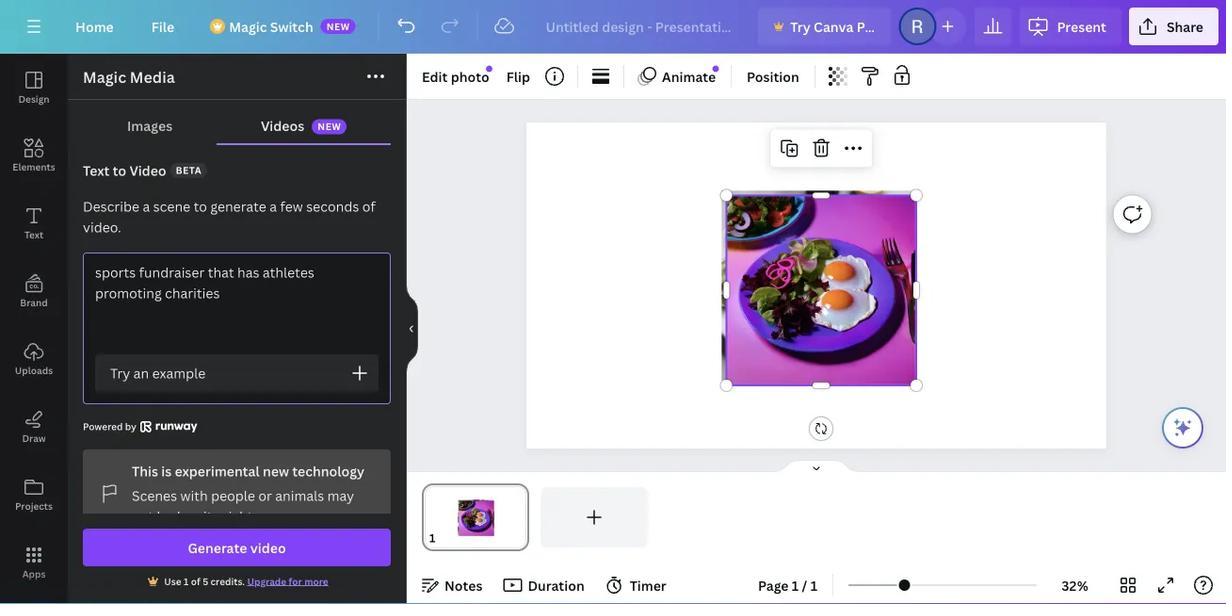 Task type: locate. For each thing, give the bounding box(es) containing it.
of left "5"
[[191, 575, 201, 588]]

generate video button
[[83, 529, 391, 566]]

0 horizontal spatial text
[[24, 228, 43, 241]]

to
[[113, 162, 126, 180], [194, 197, 207, 215]]

1 left /
[[792, 576, 799, 594]]

a left few
[[270, 197, 277, 215]]

scenes
[[132, 487, 177, 505]]

runway logo image
[[140, 421, 198, 433]]

text button
[[0, 189, 68, 257]]

powered
[[83, 420, 123, 433]]

try canva pro button
[[759, 8, 892, 45]]

to right scene
[[194, 197, 207, 215]]

new inside main menu bar
[[327, 20, 350, 33]]

new
[[263, 462, 289, 480]]

a
[[143, 197, 150, 215], [270, 197, 277, 215]]

upgrade for more link
[[247, 575, 329, 588]]

magic media
[[83, 67, 175, 87]]

video.
[[83, 218, 121, 236]]

is
[[161, 462, 172, 480]]

side panel tab list
[[0, 54, 68, 604]]

canva assistant image
[[1172, 417, 1195, 439]]

1 vertical spatial try
[[110, 364, 130, 382]]

a left scene
[[143, 197, 150, 215]]

1 vertical spatial of
[[191, 575, 201, 588]]

try an example button
[[95, 354, 379, 392]]

page 1 / 1
[[759, 576, 818, 594]]

1 vertical spatial magic
[[83, 67, 126, 87]]

this is experimental new technology scenes with people or animals may not look quite right.
[[132, 462, 365, 525]]

0 vertical spatial try
[[791, 17, 811, 35]]

notes
[[445, 576, 483, 594]]

canva
[[814, 17, 854, 35]]

try for try canva pro
[[791, 17, 811, 35]]

text
[[83, 162, 110, 180], [24, 228, 43, 241]]

magic for magic media
[[83, 67, 126, 87]]

magic inside main menu bar
[[229, 17, 267, 35]]

projects
[[15, 499, 53, 512]]

timer button
[[600, 570, 674, 600]]

5
[[203, 575, 208, 588]]

try
[[791, 17, 811, 35], [110, 364, 130, 382]]

1 horizontal spatial of
[[363, 197, 376, 215]]

notes button
[[415, 570, 490, 600]]

new image
[[487, 66, 493, 72]]

of
[[363, 197, 376, 215], [191, 575, 201, 588]]

1 horizontal spatial to
[[194, 197, 207, 215]]

1 horizontal spatial a
[[270, 197, 277, 215]]

try left an
[[110, 364, 130, 382]]

text inside button
[[24, 228, 43, 241]]

new right 'switch'
[[327, 20, 350, 33]]

1 for of
[[184, 575, 189, 588]]

animate button
[[632, 61, 724, 91]]

to inside the describe a scene to generate a few seconds of video.
[[194, 197, 207, 215]]

0 vertical spatial of
[[363, 197, 376, 215]]

magic
[[229, 17, 267, 35], [83, 67, 126, 87]]

elements
[[13, 160, 55, 173]]

/
[[802, 576, 808, 594]]

0 vertical spatial magic
[[229, 17, 267, 35]]

edit photo
[[422, 67, 490, 85]]

home
[[75, 17, 114, 35]]

1 horizontal spatial try
[[791, 17, 811, 35]]

0 horizontal spatial a
[[143, 197, 150, 215]]

magic left media
[[83, 67, 126, 87]]

magic left 'switch'
[[229, 17, 267, 35]]

credits.
[[211, 575, 245, 588]]

try inside button
[[791, 17, 811, 35]]

may
[[328, 487, 354, 505]]

1 right use
[[184, 575, 189, 588]]

0 vertical spatial text
[[83, 162, 110, 180]]

text up brand button
[[24, 228, 43, 241]]

videos
[[261, 116, 305, 134]]

1 horizontal spatial magic
[[229, 17, 267, 35]]

file button
[[136, 8, 190, 45]]

uploads
[[15, 364, 53, 376]]

0 horizontal spatial of
[[191, 575, 201, 588]]

brand button
[[0, 257, 68, 325]]

of right seconds
[[363, 197, 376, 215]]

duration button
[[498, 570, 592, 600]]

1 for /
[[792, 576, 799, 594]]

images button
[[83, 107, 217, 143]]

powered by
[[83, 420, 137, 433]]

0 horizontal spatial magic
[[83, 67, 126, 87]]

uploads button
[[0, 325, 68, 393]]

1 right /
[[811, 576, 818, 594]]

video
[[130, 162, 166, 180]]

0 horizontal spatial try
[[110, 364, 130, 382]]

elements button
[[0, 122, 68, 189]]

duration
[[528, 576, 585, 594]]

more
[[305, 575, 329, 588]]

right.
[[223, 507, 257, 525]]

0 horizontal spatial to
[[113, 162, 126, 180]]

pro
[[857, 17, 879, 35]]

try an example
[[110, 364, 206, 382]]

magic for magic switch
[[229, 17, 267, 35]]

1 vertical spatial text
[[24, 228, 43, 241]]

new
[[327, 20, 350, 33], [318, 120, 341, 133]]

1 horizontal spatial text
[[83, 162, 110, 180]]

0 horizontal spatial 1
[[184, 575, 189, 588]]

2 a from the left
[[270, 197, 277, 215]]

file
[[151, 17, 175, 35]]

design button
[[0, 54, 68, 122]]

to left 'video'
[[113, 162, 126, 180]]

present
[[1058, 17, 1107, 35]]

0 vertical spatial new
[[327, 20, 350, 33]]

try inside button
[[110, 364, 130, 382]]

2 horizontal spatial 1
[[811, 576, 818, 594]]

describe a scene to generate a few seconds of video.
[[83, 197, 376, 236]]

try left canva in the top of the page
[[791, 17, 811, 35]]

present button
[[1020, 8, 1122, 45]]

flip button
[[499, 61, 538, 91]]

animals
[[275, 487, 324, 505]]

32% button
[[1045, 570, 1106, 600]]

not
[[132, 507, 154, 525]]

animate
[[662, 67, 716, 85]]

1 horizontal spatial 1
[[792, 576, 799, 594]]

1 vertical spatial to
[[194, 197, 207, 215]]

new right videos
[[318, 120, 341, 133]]

text up describe
[[83, 162, 110, 180]]



Task type: vqa. For each thing, say whether or not it's contained in the screenshot.
Magic in the Main menu bar
yes



Task type: describe. For each thing, give the bounding box(es) containing it.
hide image
[[406, 284, 418, 374]]

images
[[127, 116, 173, 134]]

0 vertical spatial to
[[113, 162, 126, 180]]

Design title text field
[[531, 8, 751, 45]]

flip
[[507, 67, 531, 85]]

brand
[[20, 296, 48, 309]]

experimental
[[175, 462, 260, 480]]

Describe a scene to generate a few seconds of video. text field
[[84, 253, 390, 354]]

of inside the describe a scene to generate a few seconds of video.
[[363, 197, 376, 215]]

for
[[289, 575, 302, 588]]

generate
[[188, 539, 247, 556]]

few
[[280, 197, 303, 215]]

edit
[[422, 67, 448, 85]]

timer
[[630, 576, 667, 594]]

use 1 of 5 credits. upgrade for more
[[164, 575, 329, 588]]

people
[[211, 487, 255, 505]]

edit photo button
[[415, 61, 497, 91]]

video
[[250, 539, 286, 556]]

page 1 image
[[422, 487, 529, 547]]

apps button
[[0, 529, 68, 596]]

technology
[[292, 462, 365, 480]]

32%
[[1062, 576, 1089, 594]]

magic switch
[[229, 17, 313, 35]]

draw button
[[0, 393, 68, 461]]

or
[[259, 487, 272, 505]]

describe
[[83, 197, 139, 215]]

upgrade
[[247, 575, 287, 588]]

scene
[[153, 197, 191, 215]]

generate video
[[188, 539, 286, 556]]

this
[[132, 462, 158, 480]]

draw
[[22, 432, 46, 444]]

generate
[[210, 197, 266, 215]]

try canva pro
[[791, 17, 879, 35]]

home link
[[60, 8, 129, 45]]

photo
[[451, 67, 490, 85]]

position
[[747, 67, 800, 85]]

main menu bar
[[0, 0, 1227, 54]]

position button
[[740, 61, 807, 91]]

text to video beta
[[83, 162, 202, 180]]

with
[[180, 487, 208, 505]]

apps
[[22, 567, 46, 580]]

switch
[[270, 17, 313, 35]]

try for try an example
[[110, 364, 130, 382]]

new image
[[713, 66, 719, 72]]

beta
[[176, 164, 202, 177]]

look
[[157, 507, 184, 525]]

example
[[152, 364, 206, 382]]

by
[[125, 420, 137, 433]]

an
[[134, 364, 149, 382]]

seconds
[[306, 197, 359, 215]]

design
[[18, 92, 50, 105]]

projects button
[[0, 461, 68, 529]]

page
[[759, 576, 789, 594]]

share
[[1167, 17, 1204, 35]]

quite
[[187, 507, 220, 525]]

share button
[[1130, 8, 1219, 45]]

1 a from the left
[[143, 197, 150, 215]]

1 vertical spatial new
[[318, 120, 341, 133]]

text for text
[[24, 228, 43, 241]]

use
[[164, 575, 182, 588]]

media
[[130, 67, 175, 87]]

hide pages image
[[772, 459, 862, 474]]

text for text to video beta
[[83, 162, 110, 180]]



